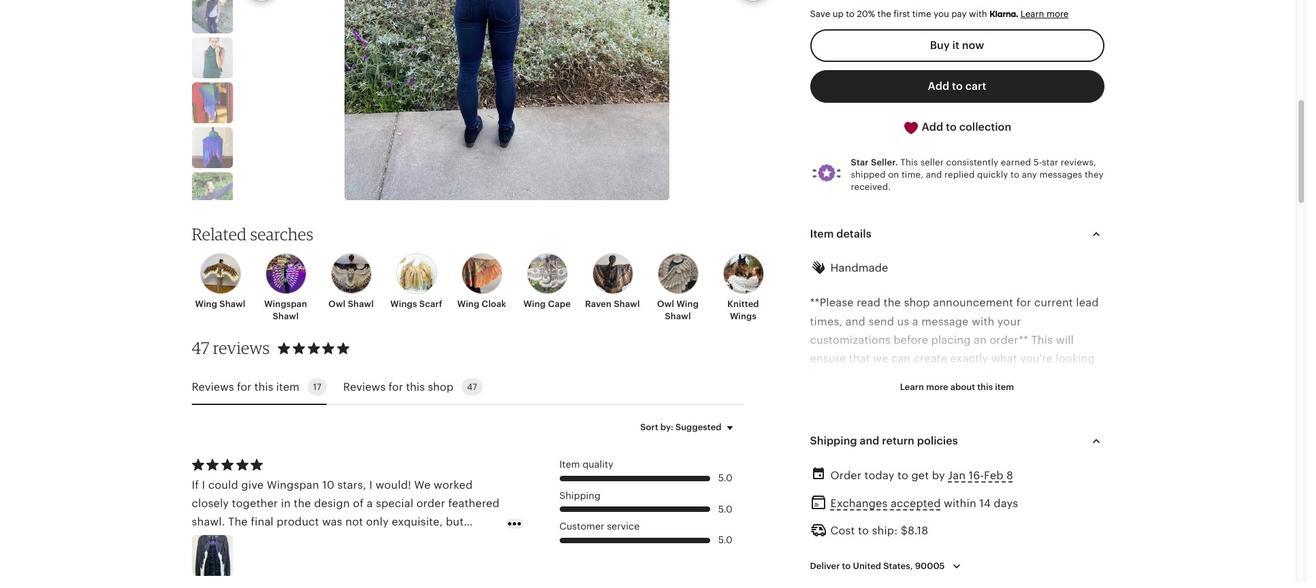Task type: describe. For each thing, give the bounding box(es) containing it.
of inside this regal shawl is so unique, and perfect for a nature lover! the pattern is made feather by feather for an incredibly realistic effect. wear wingspan turned to the side, one wing on the front and the other on the back, to provide a bit of warmth while leaving your arms entirely free. all pieces pictured are the shawl size.
[[894, 557, 905, 568]]

to up wing
[[859, 525, 869, 537]]

0 vertical spatial of
[[930, 427, 941, 439]]

made
[[919, 501, 949, 513]]

shawl for wingspan shawl
[[273, 312, 299, 322]]

0 horizontal spatial by
[[933, 470, 946, 481]]

wing cape
[[524, 299, 571, 310]]

your inside this regal shawl is so unique, and perfect for a nature lover! the pattern is made feather by feather for an incredibly realistic effect. wear wingspan turned to the side, one wing on the front and the other on the back, to provide a bit of warmth while leaving your arms entirely free. all pieces pictured are the shawl size.
[[1024, 557, 1048, 568]]

to down side,
[[811, 557, 821, 568]]

reviews
[[213, 338, 270, 359]]

shawl inside owl wing shawl
[[665, 312, 691, 322]]

reviews for reviews for this shop
[[343, 381, 386, 393]]

1 vertical spatial is
[[908, 501, 916, 513]]

raven shawl
[[586, 299, 640, 310]]

more inside learn more about this item dropdown button
[[927, 383, 949, 393]]

read
[[857, 297, 881, 309]]

time.
[[954, 371, 981, 383]]

provide
[[824, 557, 865, 568]]

custom wingspan shawl image 5 image
[[192, 0, 233, 33]]

star seller.
[[851, 157, 899, 167]]

the up the size
[[944, 427, 961, 439]]

delivered
[[885, 371, 934, 383]]

shawl inside this regal shawl is so unique, and perfect for a nature lover! the pattern is made feather by feather for an incredibly realistic effect. wear wingspan turned to the side, one wing on the front and the other on the back, to provide a bit of warmth while leaving your arms entirely free. all pieces pictured are the shawl size.
[[1023, 575, 1055, 583]]

cape
[[548, 299, 571, 310]]

and inside the this seller consistently earned 5-star reviews, shipped on time, and replied quickly to any messages they received.
[[926, 170, 943, 180]]

any
[[1023, 170, 1038, 180]]

learn more about this item
[[901, 383, 1015, 393]]

are inside *for size reference*  other than the image showing the 3 different lengths, all of the styled images in the listing are of the shawl size
[[846, 446, 863, 457]]

other
[[1000, 538, 1028, 550]]

within
[[944, 498, 977, 510]]

the right showing
[[1086, 409, 1103, 420]]

ensure
[[811, 353, 847, 365]]

incredibly
[[811, 520, 864, 531]]

jan
[[949, 470, 966, 481]]

customizations
[[811, 334, 891, 346]]

by:
[[661, 423, 674, 433]]

and right for,
[[831, 371, 851, 383]]

0 horizontal spatial of
[[866, 446, 877, 457]]

47 for 47
[[467, 382, 477, 393]]

now
[[963, 39, 985, 51]]

view details of this review photo by catherine berte image
[[192, 536, 233, 577]]

the inside **please read the shop announcement for current lead times, and send us a message with your customizations before placing an order** this will ensure that we can create exactly what you're looking for, and get it delivered on time. thanks!
[[884, 297, 901, 309]]

what
[[992, 353, 1018, 365]]

the down turned in the bottom of the page
[[1048, 538, 1065, 550]]

shipping for shipping
[[560, 490, 601, 501]]

shipped
[[851, 170, 886, 180]]

2 5.0 from the top
[[719, 504, 733, 515]]

shawl for owl shawl
[[348, 299, 374, 310]]

order today to get by jan 16-feb 8
[[831, 470, 1014, 481]]

it inside button
[[953, 39, 960, 51]]

1 feather from the left
[[952, 501, 990, 513]]

the up styled
[[982, 409, 999, 420]]

shawl
[[865, 483, 895, 494]]

on inside the this seller consistently earned 5-star reviews, shipped on time, and replied quickly to any messages they received.
[[889, 170, 900, 180]]

*for
[[811, 409, 832, 420]]

all
[[881, 575, 894, 583]]

item quality
[[560, 459, 614, 470]]

wings inside the knitted wings
[[730, 312, 757, 322]]

lead
[[1077, 297, 1100, 309]]

8
[[1007, 470, 1014, 481]]

reference*
[[860, 409, 919, 420]]

buy it now
[[931, 39, 985, 51]]

order**
[[990, 334, 1029, 346]]

wing for wing shawl
[[195, 299, 217, 310]]

today
[[865, 470, 895, 481]]

time,
[[902, 170, 924, 180]]

the down lengths,
[[880, 446, 897, 457]]

send
[[869, 316, 895, 327]]

shawl for raven shawl
[[614, 299, 640, 310]]

item details
[[811, 228, 872, 240]]

and down 16-
[[968, 483, 988, 494]]

wing cloak link
[[453, 254, 511, 311]]

leaving
[[983, 557, 1021, 568]]

front
[[927, 538, 953, 550]]

shipping and return policies
[[811, 435, 958, 447]]

reviews for this shop
[[343, 381, 454, 393]]

add to cart
[[928, 80, 987, 92]]

the up leaving
[[979, 538, 997, 550]]

the down 8.18
[[907, 538, 924, 550]]

add to collection
[[920, 121, 1012, 133]]

an inside **please read the shop announcement for current lead times, and send us a message with your customizations before placing an order** this will ensure that we can create exactly what you're looking for, and get it delivered on time. thanks!
[[974, 334, 987, 346]]

custom wingspan shawl image 7 image
[[192, 83, 233, 123]]

sort
[[641, 423, 659, 433]]

before
[[894, 334, 929, 346]]

you're
[[1021, 353, 1053, 365]]

klarna.
[[990, 9, 1019, 19]]

knitted wings link
[[715, 254, 772, 323]]

than
[[955, 409, 979, 420]]

0 vertical spatial with
[[970, 9, 988, 19]]

realistic
[[867, 520, 908, 531]]

**please
[[811, 297, 854, 309]]

return
[[883, 435, 915, 447]]

cost
[[831, 525, 856, 537]]

and up while on the bottom right
[[956, 538, 976, 550]]

raven
[[586, 299, 612, 310]]

16-
[[969, 470, 985, 481]]

owl for owl wing shawl
[[657, 299, 675, 310]]

bit
[[877, 557, 891, 568]]

related
[[192, 224, 247, 245]]

deliver
[[811, 561, 840, 572]]

0 vertical spatial more
[[1047, 9, 1069, 19]]

14
[[980, 498, 991, 510]]

**please read the shop announcement for current lead times, and send us a message with your customizations before placing an order** this will ensure that we can create exactly what you're looking for, and get it delivered on time. thanks!
[[811, 297, 1100, 383]]

wing cloak
[[458, 299, 507, 310]]

first
[[894, 9, 911, 19]]

perfect
[[991, 483, 1030, 494]]

item inside dropdown button
[[996, 383, 1015, 393]]

related searches region
[[175, 224, 790, 335]]

owl shawl
[[329, 299, 374, 310]]

effect.
[[911, 520, 946, 531]]

messages
[[1040, 170, 1083, 180]]

details
[[837, 228, 872, 240]]

different
[[820, 427, 866, 439]]

looking
[[1056, 353, 1096, 365]]

this for time,
[[901, 157, 919, 167]]

$
[[901, 525, 908, 537]]

shawl for wing shawl
[[220, 299, 246, 310]]

the right in
[[1054, 427, 1071, 439]]

5.0 for service
[[719, 535, 733, 546]]

the left first
[[878, 9, 892, 19]]

20%
[[858, 9, 876, 19]]

star
[[851, 157, 869, 167]]

to right the up at the right of the page
[[846, 9, 855, 19]]

to right today
[[898, 470, 909, 481]]

about
[[951, 383, 976, 393]]

custom wingspan shawl image 9 image
[[192, 172, 233, 213]]

this for shop
[[406, 381, 425, 393]]

47 for 47 reviews
[[192, 338, 210, 359]]

a inside **please read the shop announcement for current lead times, and send us a message with your customizations before placing an order** this will ensure that we can create exactly what you're looking for, and get it delivered on time. thanks!
[[913, 316, 919, 327]]

17
[[313, 382, 322, 393]]

save up to 20% the first time you pay with klarna. learn more
[[811, 9, 1069, 19]]

wing for wing cape
[[524, 299, 546, 310]]

knitted wings
[[728, 299, 760, 322]]

sort by: suggested
[[641, 423, 722, 433]]

wing for wing cloak
[[458, 299, 480, 310]]

add for add to cart
[[928, 80, 950, 92]]



Task type: vqa. For each thing, say whether or not it's contained in the screenshot.
AN in the the **Please read the shop announcement for current lead times, and send us a message with your customizations before placing an order** This will ensure that we can create exactly what you're looking for, and get it delivered on time. Thanks!
yes



Task type: locate. For each thing, give the bounding box(es) containing it.
this seller consistently earned 5-star reviews, shipped on time, and replied quickly to any messages they received.
[[851, 157, 1104, 192]]

0 horizontal spatial learn
[[901, 383, 925, 393]]

in
[[1041, 427, 1051, 439]]

1 horizontal spatial more
[[1047, 9, 1069, 19]]

to inside dropdown button
[[843, 561, 851, 572]]

1 vertical spatial wingspan
[[979, 520, 1031, 531]]

wing left cloak
[[458, 299, 480, 310]]

wings down knitted
[[730, 312, 757, 322]]

0 horizontal spatial feather
[[952, 501, 990, 513]]

an inside this regal shawl is so unique, and perfect for a nature lover! the pattern is made feather by feather for an incredibly realistic effect. wear wingspan turned to the side, one wing on the front and the other on the back, to provide a bit of warmth while leaving your arms entirely free. all pieces pictured are the shawl size.
[[1068, 501, 1081, 513]]

an up the exactly
[[974, 334, 987, 346]]

2 vertical spatial 5.0
[[719, 535, 733, 546]]

shawl inside raven shawl link
[[614, 299, 640, 310]]

wingspan shawl
[[264, 299, 307, 322]]

item left quality
[[560, 459, 580, 470]]

shipping inside dropdown button
[[811, 435, 858, 447]]

learn more button
[[1021, 9, 1069, 19]]

0 horizontal spatial reviews
[[192, 381, 234, 393]]

0 horizontal spatial are
[[846, 446, 863, 457]]

deliver to united states, 90005
[[811, 561, 945, 572]]

0 horizontal spatial shipping
[[560, 490, 601, 501]]

0 vertical spatial are
[[846, 446, 863, 457]]

item for item details
[[811, 228, 834, 240]]

are down different
[[846, 446, 863, 457]]

0 vertical spatial it
[[953, 39, 960, 51]]

0 vertical spatial by
[[933, 470, 946, 481]]

times,
[[811, 316, 843, 327]]

by
[[933, 470, 946, 481], [993, 501, 1006, 513]]

1 horizontal spatial by
[[993, 501, 1006, 513]]

1 vertical spatial 5.0
[[719, 504, 733, 515]]

shawl inside owl shawl link
[[348, 299, 374, 310]]

of
[[930, 427, 941, 439], [866, 446, 877, 457], [894, 557, 905, 568]]

up
[[833, 9, 844, 19]]

1 vertical spatial get
[[912, 470, 930, 481]]

0 vertical spatial wingspan
[[264, 299, 307, 310]]

this regal shawl is so unique, and perfect for a nature lover! the pattern is made feather by feather for an incredibly realistic effect. wear wingspan turned to the side, one wing on the front and the other on the back, to provide a bit of warmth while leaving your arms entirely free. all pieces pictured are the shawl size.
[[811, 483, 1104, 583]]

0 vertical spatial get
[[854, 371, 872, 383]]

of right all
[[930, 427, 941, 439]]

1 horizontal spatial item
[[996, 383, 1015, 393]]

shop for this
[[428, 381, 454, 393]]

1 horizontal spatial of
[[894, 557, 905, 568]]

wingspan inside 'link'
[[264, 299, 307, 310]]

the
[[878, 9, 892, 19], [884, 297, 901, 309], [982, 409, 999, 420], [1086, 409, 1103, 420], [944, 427, 961, 439], [1054, 427, 1071, 439], [880, 446, 897, 457], [1087, 520, 1104, 531], [907, 538, 924, 550], [979, 538, 997, 550], [1048, 538, 1065, 550], [1003, 575, 1020, 583]]

shawl inside wing shawl link
[[220, 299, 246, 310]]

collection
[[960, 121, 1012, 133]]

owl inside owl wing shawl
[[657, 299, 675, 310]]

0 vertical spatial item
[[811, 228, 834, 240]]

for
[[1017, 297, 1032, 309], [237, 381, 252, 393], [389, 381, 403, 393], [1033, 483, 1047, 494], [1050, 501, 1065, 513]]

wings left scarf
[[391, 299, 417, 310]]

1 vertical spatial by
[[993, 501, 1006, 513]]

buy
[[931, 39, 950, 51]]

wingspan shawl link
[[257, 254, 314, 323]]

message
[[922, 316, 969, 327]]

0 horizontal spatial is
[[898, 483, 907, 494]]

1 horizontal spatial are
[[983, 575, 1000, 583]]

0 vertical spatial 5.0
[[719, 473, 733, 484]]

tab list containing reviews for this item
[[192, 371, 744, 406]]

reviews right 17
[[343, 381, 386, 393]]

1 vertical spatial add
[[922, 121, 944, 133]]

0 horizontal spatial 47
[[192, 338, 210, 359]]

wingspan inside this regal shawl is so unique, and perfect for a nature lover! the pattern is made feather by feather for an incredibly realistic effect. wear wingspan turned to the side, one wing on the front and the other on the back, to provide a bit of warmth while leaving your arms entirely free. all pieces pictured are the shawl size.
[[979, 520, 1031, 531]]

an
[[974, 334, 987, 346], [1068, 501, 1081, 513]]

and down seller
[[926, 170, 943, 180]]

shop for the
[[904, 297, 931, 309]]

lengths,
[[869, 427, 912, 439]]

owl
[[329, 299, 346, 310], [657, 299, 675, 310]]

wings inside wings scarf link
[[391, 299, 417, 310]]

more left about
[[927, 383, 949, 393]]

1 vertical spatial it
[[875, 371, 882, 383]]

service
[[607, 522, 640, 532]]

to left cart
[[953, 80, 963, 92]]

free.
[[853, 575, 878, 583]]

owl for owl shawl
[[329, 299, 346, 310]]

0 vertical spatial shop
[[904, 297, 931, 309]]

your up order**
[[998, 316, 1022, 327]]

it inside **please read the shop announcement for current lead times, and send us a message with your customizations before placing an order** this will ensure that we can create exactly what you're looking for, and get it delivered on time. thanks!
[[875, 371, 882, 383]]

side,
[[811, 538, 836, 550]]

2 owl from the left
[[657, 299, 675, 310]]

buy it now button
[[811, 29, 1105, 62]]

listing
[[811, 446, 843, 457]]

to up entirely
[[843, 561, 851, 572]]

are
[[846, 446, 863, 457], [983, 575, 1000, 583]]

2 feather from the left
[[1009, 501, 1047, 513]]

the
[[843, 501, 863, 513]]

are inside this regal shawl is so unique, and perfect for a nature lover! the pattern is made feather by feather for an incredibly realistic effect. wear wingspan turned to the side, one wing on the front and the other on the back, to provide a bit of warmth while leaving your arms entirely free. all pieces pictured are the shawl size.
[[983, 575, 1000, 583]]

0 vertical spatial an
[[974, 334, 987, 346]]

0 vertical spatial your
[[998, 316, 1022, 327]]

with inside **please read the shop announcement for current lead times, and send us a message with your customizations before placing an order** this will ensure that we can create exactly what you're looking for, and get it delivered on time. thanks!
[[972, 316, 995, 327]]

0 horizontal spatial owl
[[329, 299, 346, 310]]

customer service
[[560, 522, 640, 532]]

by up unique, at the bottom of page
[[933, 470, 946, 481]]

to up back,
[[1073, 520, 1084, 531]]

for,
[[811, 371, 828, 383]]

1 vertical spatial shipping
[[560, 490, 601, 501]]

feather up wear
[[952, 501, 990, 513]]

get inside **please read the shop announcement for current lead times, and send us a message with your customizations before placing an order** this will ensure that we can create exactly what you're looking for, and get it delivered on time. thanks!
[[854, 371, 872, 383]]

1 horizontal spatial 47
[[467, 382, 477, 393]]

by right 14
[[993, 501, 1006, 513]]

1 horizontal spatial is
[[908, 501, 916, 513]]

and left return
[[860, 435, 880, 447]]

1 horizontal spatial it
[[953, 39, 960, 51]]

on left about
[[937, 371, 951, 383]]

1 horizontal spatial learn
[[1021, 9, 1045, 19]]

a left bit
[[868, 557, 874, 568]]

1 horizontal spatial get
[[912, 470, 930, 481]]

1 vertical spatial this
[[1032, 334, 1054, 346]]

0 vertical spatial this
[[901, 157, 919, 167]]

0 horizontal spatial your
[[998, 316, 1022, 327]]

4 wing from the left
[[677, 299, 699, 310]]

feb
[[985, 470, 1004, 481]]

0 vertical spatial wings
[[391, 299, 417, 310]]

this up 'lover!'
[[811, 483, 832, 494]]

this inside this regal shawl is so unique, and perfect for a nature lover! the pattern is made feather by feather for an incredibly realistic effect. wear wingspan turned to the side, one wing on the front and the other on the back, to provide a bit of warmth while leaving your arms entirely free. all pieces pictured are the shawl size.
[[811, 483, 832, 494]]

0 vertical spatial add
[[928, 80, 950, 92]]

1 vertical spatial an
[[1068, 501, 1081, 513]]

1 horizontal spatial shipping
[[811, 435, 858, 447]]

1 vertical spatial item
[[560, 459, 580, 470]]

1 horizontal spatial this
[[406, 381, 425, 393]]

it right buy
[[953, 39, 960, 51]]

wing left knitted
[[677, 299, 699, 310]]

exchanges accepted within 14 days
[[831, 498, 1019, 510]]

item for item quality
[[560, 459, 580, 470]]

0 vertical spatial 47
[[192, 338, 210, 359]]

add left cart
[[928, 80, 950, 92]]

1 horizontal spatial wings
[[730, 312, 757, 322]]

exactly
[[951, 353, 989, 365]]

1 5.0 from the top
[[719, 473, 733, 484]]

this inside **please read the shop announcement for current lead times, and send us a message with your customizations before placing an order** this will ensure that we can create exactly what you're looking for, and get it delivered on time. thanks!
[[1032, 334, 1054, 346]]

your inside **please read the shop announcement for current lead times, and send us a message with your customizations before placing an order** this will ensure that we can create exactly what you're looking for, and get it delivered on time. thanks!
[[998, 316, 1022, 327]]

0 horizontal spatial item
[[560, 459, 580, 470]]

with down announcement at the bottom right
[[972, 316, 995, 327]]

custom wingspan shawl image 8 image
[[192, 128, 233, 168]]

learn more about this item button
[[890, 376, 1025, 400]]

this inside dropdown button
[[978, 383, 994, 393]]

by inside this regal shawl is so unique, and perfect for a nature lover! the pattern is made feather by feather for an incredibly realistic effect. wear wingspan turned to the side, one wing on the front and the other on the back, to provide a bit of warmth while leaving your arms entirely free. all pieces pictured are the shawl size.
[[993, 501, 1006, 513]]

wingspan up other
[[979, 520, 1031, 531]]

0 horizontal spatial wingspan
[[264, 299, 307, 310]]

accepted
[[891, 498, 941, 510]]

star
[[1043, 157, 1059, 167]]

2 vertical spatial this
[[811, 483, 832, 494]]

1 vertical spatial shop
[[428, 381, 454, 393]]

feather down perfect
[[1009, 501, 1047, 513]]

images
[[999, 427, 1038, 439]]

1 horizontal spatial reviews
[[343, 381, 386, 393]]

shop inside **please read the shop announcement for current lead times, and send us a message with your customizations before placing an order** this will ensure that we can create exactly what you're looking for, and get it delivered on time. thanks!
[[904, 297, 931, 309]]

1 vertical spatial your
[[1024, 557, 1048, 568]]

0 horizontal spatial get
[[854, 371, 872, 383]]

2 horizontal spatial this
[[1032, 334, 1054, 346]]

and inside dropdown button
[[860, 435, 880, 447]]

0 horizontal spatial this
[[255, 381, 273, 393]]

1 vertical spatial with
[[972, 316, 995, 327]]

this up you're
[[1032, 334, 1054, 346]]

an down the nature on the right bottom of the page
[[1068, 501, 1081, 513]]

wing inside owl wing shawl
[[677, 299, 699, 310]]

earned
[[1002, 157, 1032, 167]]

knitted
[[728, 299, 760, 310]]

1 vertical spatial learn
[[901, 383, 925, 393]]

other
[[922, 409, 952, 420]]

1 vertical spatial wings
[[730, 312, 757, 322]]

get
[[854, 371, 872, 383], [912, 470, 930, 481]]

tab list
[[192, 371, 744, 406]]

wing left cape
[[524, 299, 546, 310]]

is left so
[[898, 483, 907, 494]]

1 vertical spatial a
[[1050, 483, 1057, 494]]

1 vertical spatial more
[[927, 383, 949, 393]]

shawl
[[900, 446, 939, 457]]

we
[[874, 353, 889, 365]]

add up seller
[[922, 121, 944, 133]]

a right 'us'
[[913, 316, 919, 327]]

item inside dropdown button
[[811, 228, 834, 240]]

wing shawl
[[195, 299, 246, 310]]

item down what
[[996, 383, 1015, 393]]

announcement
[[934, 297, 1014, 309]]

turned
[[1034, 520, 1070, 531]]

1 horizontal spatial wingspan
[[979, 520, 1031, 531]]

2 vertical spatial a
[[868, 557, 874, 568]]

add for add to collection
[[922, 121, 944, 133]]

wear
[[949, 520, 976, 531]]

1 vertical spatial are
[[983, 575, 1000, 583]]

reviews,
[[1061, 157, 1097, 167]]

searches
[[250, 224, 314, 245]]

shipping down size
[[811, 435, 858, 447]]

are down leaving
[[983, 575, 1000, 583]]

0 vertical spatial is
[[898, 483, 907, 494]]

this
[[901, 157, 919, 167], [1032, 334, 1054, 346], [811, 483, 832, 494]]

add to cart button
[[811, 70, 1105, 103]]

1 horizontal spatial an
[[1068, 501, 1081, 513]]

0 horizontal spatial wings
[[391, 299, 417, 310]]

0 vertical spatial a
[[913, 316, 919, 327]]

this for item
[[255, 381, 273, 393]]

2 horizontal spatial a
[[1050, 483, 1057, 494]]

united
[[853, 561, 882, 572]]

1 horizontal spatial shop
[[904, 297, 931, 309]]

2 horizontal spatial of
[[930, 427, 941, 439]]

1 horizontal spatial a
[[913, 316, 919, 327]]

learn right klarna.
[[1021, 9, 1045, 19]]

size
[[835, 409, 857, 420]]

this inside the this seller consistently earned 5-star reviews, shipped on time, and replied quickly to any messages they received.
[[901, 157, 919, 167]]

pay
[[952, 9, 967, 19]]

0 vertical spatial learn
[[1021, 9, 1045, 19]]

shop inside tab list
[[428, 381, 454, 393]]

0 horizontal spatial an
[[974, 334, 987, 346]]

reviews for reviews for this item
[[192, 381, 234, 393]]

on down $ on the right of page
[[891, 538, 904, 550]]

shawl inside wingspan shawl
[[273, 312, 299, 322]]

to inside the this seller consistently earned 5-star reviews, shipped on time, and replied quickly to any messages they received.
[[1011, 170, 1020, 180]]

owl wing shawl
[[657, 299, 699, 322]]

item left details
[[811, 228, 834, 240]]

2 horizontal spatial this
[[978, 383, 994, 393]]

owl right wingspan shawl
[[329, 299, 346, 310]]

2 reviews from the left
[[343, 381, 386, 393]]

us
[[898, 316, 910, 327]]

5.0
[[719, 473, 733, 484], [719, 504, 733, 515], [719, 535, 733, 546]]

shipping up customer
[[560, 490, 601, 501]]

showing
[[1038, 409, 1083, 420]]

owl wing shawl link
[[650, 254, 707, 323]]

wing up 47 reviews
[[195, 299, 217, 310]]

the up back,
[[1087, 520, 1104, 531]]

0 horizontal spatial a
[[868, 557, 874, 568]]

0 horizontal spatial item
[[276, 381, 300, 393]]

scarf
[[420, 299, 443, 310]]

handmade
[[831, 262, 889, 274]]

1 vertical spatial 47
[[467, 382, 477, 393]]

item inside tab list
[[276, 381, 300, 393]]

learn inside dropdown button
[[901, 383, 925, 393]]

wing cape link
[[519, 254, 576, 311]]

1 vertical spatial of
[[866, 446, 877, 457]]

item details button
[[798, 218, 1117, 251]]

on inside **please read the shop announcement for current lead times, and send us a message with your customizations before placing an order** this will ensure that we can create exactly what you're looking for, and get it delivered on time. thanks!
[[937, 371, 951, 383]]

the down leaving
[[1003, 575, 1020, 583]]

of up today
[[866, 446, 877, 457]]

3 5.0 from the top
[[719, 535, 733, 546]]

arms
[[1051, 557, 1077, 568]]

of right bit
[[894, 557, 905, 568]]

5.0 for quality
[[719, 473, 733, 484]]

item left 17
[[276, 381, 300, 393]]

policies
[[918, 435, 958, 447]]

1 horizontal spatial feather
[[1009, 501, 1047, 513]]

time
[[913, 9, 932, 19]]

1 horizontal spatial this
[[901, 157, 919, 167]]

back,
[[1068, 538, 1097, 550]]

on down seller.
[[889, 170, 900, 180]]

0 horizontal spatial shop
[[428, 381, 454, 393]]

0 horizontal spatial it
[[875, 371, 882, 383]]

1 horizontal spatial item
[[811, 228, 834, 240]]

while
[[951, 557, 980, 568]]

it down "we"
[[875, 371, 882, 383]]

1 horizontal spatial owl
[[657, 299, 675, 310]]

and up customizations
[[846, 316, 866, 327]]

2 vertical spatial of
[[894, 557, 905, 568]]

owl right raven shawl
[[657, 299, 675, 310]]

3 wing from the left
[[524, 299, 546, 310]]

get down that
[[854, 371, 872, 383]]

wing
[[862, 538, 888, 550]]

90005
[[916, 561, 945, 572]]

placing
[[932, 334, 971, 346]]

wingspan
[[264, 299, 307, 310], [979, 520, 1031, 531]]

to left collection
[[946, 121, 957, 133]]

1 reviews from the left
[[192, 381, 234, 393]]

this up time,
[[901, 157, 919, 167]]

quality
[[583, 459, 614, 470]]

0 horizontal spatial more
[[927, 383, 949, 393]]

0 horizontal spatial this
[[811, 483, 832, 494]]

on down turned in the bottom of the page
[[1031, 538, 1045, 550]]

your left arms
[[1024, 557, 1048, 568]]

image
[[1002, 409, 1035, 420]]

learn down the can at the right bottom of page
[[901, 383, 925, 393]]

a left the nature on the right bottom of the page
[[1050, 483, 1057, 494]]

for inside **please read the shop announcement for current lead times, and send us a message with your customizations before placing an order** this will ensure that we can create exactly what you're looking for, and get it delivered on time. thanks!
[[1017, 297, 1032, 309]]

wingspan up reviews
[[264, 299, 307, 310]]

so
[[910, 483, 922, 494]]

one
[[839, 538, 859, 550]]

1 owl from the left
[[329, 299, 346, 310]]

1 horizontal spatial your
[[1024, 557, 1048, 568]]

1 wing from the left
[[195, 299, 217, 310]]

get up so
[[912, 470, 930, 481]]

0 vertical spatial shipping
[[811, 435, 858, 447]]

47 inside tab list
[[467, 382, 477, 393]]

the up "send"
[[884, 297, 901, 309]]

states,
[[884, 561, 913, 572]]

shipping for shipping and return policies
[[811, 435, 858, 447]]

quickly
[[978, 170, 1009, 180]]

reviews down 47 reviews
[[192, 381, 234, 393]]

to down earned
[[1011, 170, 1020, 180]]

cart
[[966, 80, 987, 92]]

more right klarna.
[[1047, 9, 1069, 19]]

custom wingspan shawl image 6 image
[[192, 38, 233, 78]]

is down so
[[908, 501, 916, 513]]

this for a
[[811, 483, 832, 494]]

with right pay
[[970, 9, 988, 19]]

2 wing from the left
[[458, 299, 480, 310]]

shipping and return policies button
[[798, 425, 1117, 458]]



